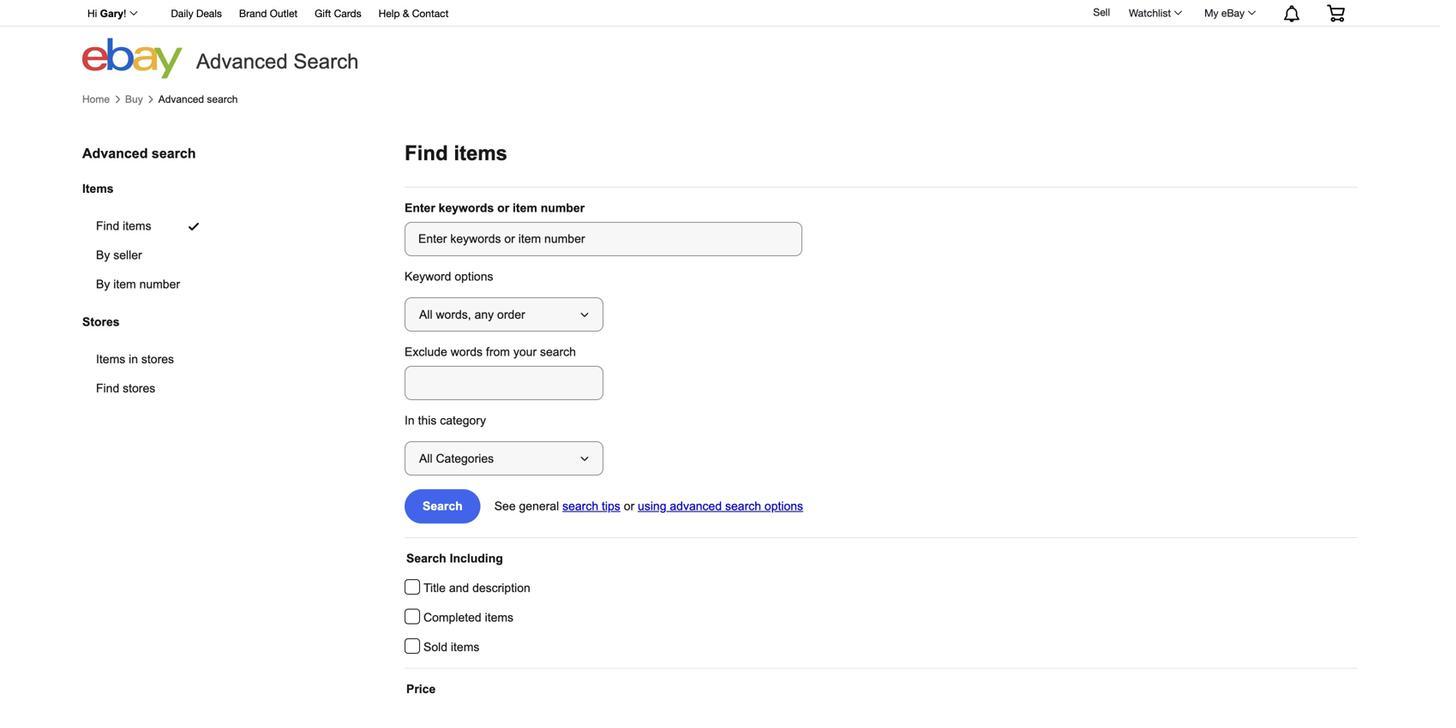 Task type: locate. For each thing, give the bounding box(es) containing it.
outlet
[[270, 7, 298, 19]]

advanced search down buy link at left top
[[82, 146, 196, 161]]

your
[[513, 346, 537, 359]]

items
[[454, 142, 508, 165], [123, 220, 151, 233], [485, 611, 514, 625], [451, 641, 480, 654]]

items left the in
[[96, 353, 125, 366]]

home
[[82, 93, 110, 105]]

price
[[406, 683, 436, 696]]

search down advanced search link
[[152, 146, 196, 161]]

1 horizontal spatial find items
[[405, 142, 508, 165]]

find
[[405, 142, 448, 165], [96, 220, 119, 233], [96, 382, 119, 395]]

find stores
[[96, 382, 155, 395]]

search
[[294, 50, 359, 73], [423, 500, 463, 513], [406, 552, 446, 565]]

items
[[82, 182, 114, 196], [96, 353, 125, 366]]

find for find items link
[[96, 220, 119, 233]]

1 vertical spatial search
[[423, 500, 463, 513]]

1 horizontal spatial item
[[513, 201, 537, 215]]

stores right the in
[[141, 353, 174, 366]]

exclude
[[405, 346, 447, 359]]

items in stores link
[[82, 345, 215, 374]]

0 vertical spatial by
[[96, 249, 110, 262]]

2 by from the top
[[96, 278, 110, 291]]

find up enter
[[405, 142, 448, 165]]

options
[[455, 270, 493, 283], [765, 500, 803, 513]]

find down items in stores
[[96, 382, 119, 395]]

this
[[418, 414, 437, 427]]

find items up keywords
[[405, 142, 508, 165]]

find items
[[405, 142, 508, 165], [96, 220, 151, 233]]

search down "gift"
[[294, 50, 359, 73]]

1 vertical spatial find
[[96, 220, 119, 233]]

exclude words from your search
[[405, 346, 576, 359]]

general
[[519, 500, 559, 513]]

Exclude words from your search text field
[[405, 366, 604, 400]]

search up title
[[406, 552, 446, 565]]

0 vertical spatial stores
[[141, 353, 174, 366]]

advanced
[[196, 50, 288, 73], [158, 93, 204, 105], [82, 146, 148, 161]]

advanced search
[[158, 93, 238, 105], [82, 146, 196, 161]]

stores
[[141, 353, 174, 366], [123, 382, 155, 395]]

by seller
[[96, 249, 142, 262]]

items in stores
[[96, 353, 174, 366]]

items right sold
[[451, 641, 480, 654]]

or right keywords
[[497, 201, 509, 215]]

search for search including
[[406, 552, 446, 565]]

item down seller
[[113, 278, 136, 291]]

0 horizontal spatial item
[[113, 278, 136, 291]]

0 vertical spatial number
[[541, 201, 585, 215]]

0 vertical spatial find items
[[405, 142, 508, 165]]

by
[[96, 249, 110, 262], [96, 278, 110, 291]]

by left seller
[[96, 249, 110, 262]]

by inside 'link'
[[96, 249, 110, 262]]

buy
[[125, 93, 143, 105]]

Enter keywords or item number text field
[[405, 222, 803, 256]]

search left tips
[[563, 500, 599, 513]]

search down the advanced search
[[207, 93, 238, 105]]

search for search button
[[423, 500, 463, 513]]

cards
[[334, 7, 361, 19]]

1 vertical spatial item
[[113, 278, 136, 291]]

1 horizontal spatial or
[[624, 500, 635, 513]]

home link
[[82, 93, 110, 105]]

banner
[[78, 0, 1358, 79]]

search up search including
[[423, 500, 463, 513]]

gift cards link
[[315, 5, 361, 24]]

search right advanced
[[725, 500, 761, 513]]

stores down items in stores
[[123, 382, 155, 395]]

keyword
[[405, 270, 451, 283]]

1 horizontal spatial options
[[765, 500, 803, 513]]

number
[[541, 201, 585, 215], [139, 278, 180, 291]]

advanced down brand
[[196, 50, 288, 73]]

0 horizontal spatial or
[[497, 201, 509, 215]]

account navigation
[[78, 0, 1358, 27]]

1 vertical spatial or
[[624, 500, 635, 513]]

item right keywords
[[513, 201, 537, 215]]

advanced down buy link at left top
[[82, 146, 148, 161]]

gift
[[315, 7, 331, 19]]

number down by seller 'link'
[[139, 278, 180, 291]]

advanced right buy
[[158, 93, 204, 105]]

by down by seller
[[96, 278, 110, 291]]

search right your
[[540, 346, 576, 359]]

1 vertical spatial options
[[765, 500, 803, 513]]

1 vertical spatial number
[[139, 278, 180, 291]]

items for items
[[82, 182, 114, 196]]

search inside button
[[423, 500, 463, 513]]

keywords
[[439, 201, 494, 215]]

daily deals
[[171, 7, 222, 19]]

search button
[[405, 490, 481, 524]]

1 by from the top
[[96, 249, 110, 262]]

title
[[424, 582, 446, 595]]

or
[[497, 201, 509, 215], [624, 500, 635, 513]]

in this category
[[405, 414, 486, 427]]

category
[[440, 414, 486, 427]]

1 vertical spatial stores
[[123, 382, 155, 395]]

1 vertical spatial find items
[[96, 220, 151, 233]]

find items up seller
[[96, 220, 151, 233]]

item
[[513, 201, 537, 215], [113, 278, 136, 291]]

!
[[123, 8, 126, 19]]

0 vertical spatial items
[[82, 182, 114, 196]]

or right tips
[[624, 500, 635, 513]]

advanced search right buy
[[158, 93, 238, 105]]

1 vertical spatial by
[[96, 278, 110, 291]]

see general search tips or using advanced search options
[[494, 500, 803, 513]]

sell link
[[1086, 6, 1118, 18]]

2 vertical spatial search
[[406, 552, 446, 565]]

items up find items link
[[82, 182, 114, 196]]

banner containing sell
[[78, 0, 1358, 79]]

search
[[207, 93, 238, 105], [152, 146, 196, 161], [540, 346, 576, 359], [563, 500, 599, 513], [725, 500, 761, 513]]

0 vertical spatial advanced search
[[158, 93, 238, 105]]

watchlist
[[1129, 7, 1171, 19]]

0 horizontal spatial find items
[[96, 220, 151, 233]]

number up enter keywords or item number text field
[[541, 201, 585, 215]]

help
[[379, 7, 400, 19]]

0 vertical spatial item
[[513, 201, 537, 215]]

items for items in stores
[[96, 353, 125, 366]]

0 vertical spatial options
[[455, 270, 493, 283]]

1 vertical spatial items
[[96, 353, 125, 366]]

find up by seller
[[96, 220, 119, 233]]

1 horizontal spatial number
[[541, 201, 585, 215]]

brand
[[239, 7, 267, 19]]

2 vertical spatial find
[[96, 382, 119, 395]]

advanced
[[670, 500, 722, 513]]



Task type: describe. For each thing, give the bounding box(es) containing it.
1 vertical spatial advanced
[[158, 93, 204, 105]]

by for by item number
[[96, 278, 110, 291]]

buy link
[[125, 93, 143, 105]]

enter keywords or item number
[[405, 201, 585, 215]]

ebay
[[1222, 7, 1245, 19]]

0 vertical spatial search
[[294, 50, 359, 73]]

gift cards
[[315, 7, 361, 19]]

by item number link
[[82, 270, 221, 299]]

help & contact link
[[379, 5, 449, 24]]

&
[[403, 7, 409, 19]]

by item number
[[96, 278, 180, 291]]

hi
[[87, 8, 97, 19]]

find items inside find items link
[[96, 220, 151, 233]]

sold items
[[424, 641, 480, 654]]

my ebay
[[1205, 7, 1245, 19]]

deals
[[196, 7, 222, 19]]

search tips link
[[563, 500, 621, 513]]

help & contact
[[379, 7, 449, 19]]

using
[[638, 500, 667, 513]]

2 vertical spatial advanced
[[82, 146, 148, 161]]

keyword options
[[405, 270, 493, 283]]

contact
[[412, 7, 449, 19]]

completed
[[424, 611, 482, 625]]

brand outlet
[[239, 7, 298, 19]]

stores
[[82, 315, 120, 329]]

search including
[[406, 552, 503, 565]]

tips
[[602, 500, 621, 513]]

0 horizontal spatial options
[[455, 270, 493, 283]]

sold
[[424, 641, 448, 654]]

advanced search
[[196, 50, 359, 73]]

0 vertical spatial or
[[497, 201, 509, 215]]

enter
[[405, 201, 435, 215]]

and
[[449, 582, 469, 595]]

description
[[472, 582, 531, 595]]

my ebay link
[[1195, 3, 1264, 23]]

advanced search link
[[158, 93, 238, 105]]

items up seller
[[123, 220, 151, 233]]

using advanced search options link
[[638, 500, 803, 513]]

in
[[129, 353, 138, 366]]

completed items
[[424, 611, 514, 625]]

see
[[494, 500, 516, 513]]

title and description
[[424, 582, 531, 595]]

words
[[451, 346, 483, 359]]

daily
[[171, 7, 193, 19]]

from
[[486, 346, 510, 359]]

0 vertical spatial find
[[405, 142, 448, 165]]

by seller link
[[82, 241, 221, 270]]

watchlist link
[[1120, 3, 1190, 23]]

brand outlet link
[[239, 5, 298, 24]]

find items link
[[82, 212, 221, 241]]

gary
[[100, 8, 123, 19]]

by for by seller
[[96, 249, 110, 262]]

including
[[450, 552, 503, 565]]

in
[[405, 414, 415, 427]]

my
[[1205, 7, 1219, 19]]

sell
[[1094, 6, 1110, 18]]

hi gary !
[[87, 8, 126, 19]]

0 vertical spatial advanced
[[196, 50, 288, 73]]

find for find stores link
[[96, 382, 119, 395]]

your shopping cart image
[[1326, 5, 1346, 22]]

daily deals link
[[171, 5, 222, 24]]

1 vertical spatial advanced search
[[82, 146, 196, 161]]

seller
[[113, 249, 142, 262]]

items up enter keywords or item number
[[454, 142, 508, 165]]

find stores link
[[82, 374, 215, 403]]

items down description
[[485, 611, 514, 625]]

0 horizontal spatial number
[[139, 278, 180, 291]]



Task type: vqa. For each thing, say whether or not it's contained in the screenshot.
6
no



